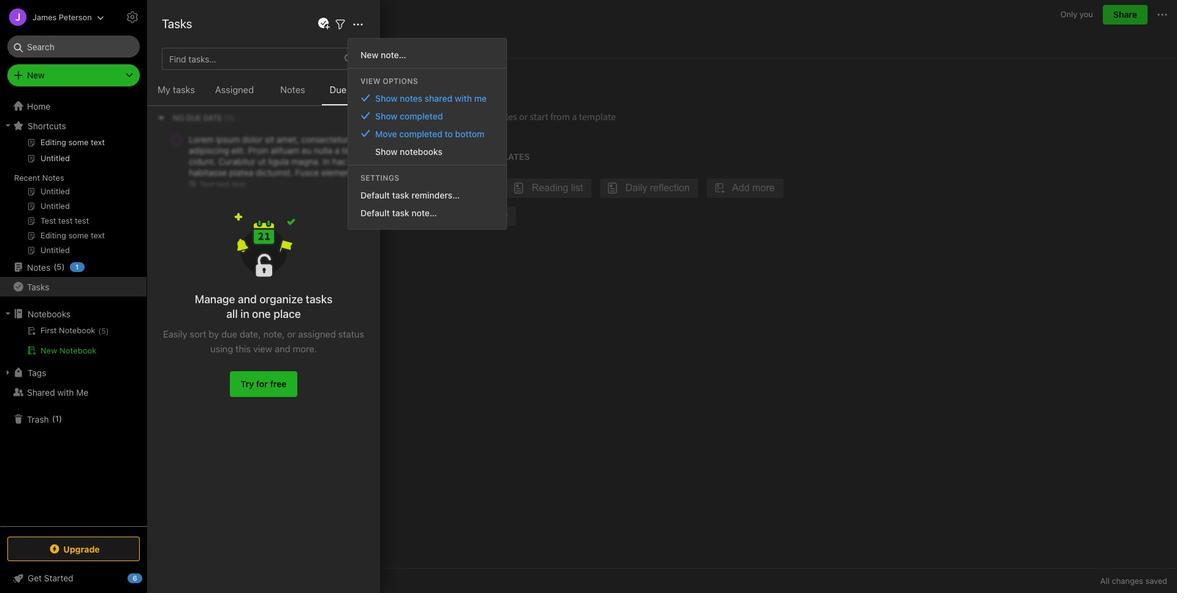 Task type: vqa. For each thing, say whether or not it's contained in the screenshot.
'MILK'
no



Task type: describe. For each thing, give the bounding box(es) containing it.
show notebooks
[[375, 146, 443, 157]]

tags button
[[0, 363, 147, 383]]

notebooks link
[[0, 304, 147, 324]]

tags
[[28, 368, 46, 378]]

new notebook group
[[0, 324, 147, 363]]

tree containing home
[[0, 96, 147, 526]]

move completed to bottom
[[375, 128, 485, 139]]

try for free
[[241, 379, 287, 389]]

assigned
[[298, 329, 336, 340]]

me
[[76, 387, 88, 398]]

Find tasks… text field
[[164, 49, 337, 69]]

shortcuts
[[28, 121, 66, 131]]

notebooks
[[28, 309, 71, 319]]

1 horizontal spatial tasks
[[162, 17, 192, 31]]

show notebooks link
[[348, 143, 507, 160]]

place
[[274, 308, 301, 321]]

share
[[1114, 9, 1138, 20]]

view
[[361, 76, 381, 86]]

settings image
[[125, 10, 140, 25]]

shared
[[27, 387, 55, 398]]

more.
[[293, 343, 317, 354]]

get
[[28, 573, 42, 584]]

more actions and view options image
[[351, 17, 365, 32]]

home
[[27, 101, 50, 111]]

( for trash
[[52, 414, 55, 424]]

notes inside 'group'
[[42, 173, 64, 183]]

and inside easily sort by due date, note, or assigned status using this view and more.
[[275, 343, 290, 354]]

dates
[[349, 84, 372, 95]]

using
[[210, 343, 233, 354]]

new notebook
[[40, 346, 97, 356]]

1 inside trash ( 1 )
[[55, 414, 59, 424]]

bottom
[[455, 128, 485, 139]]

assigned button
[[205, 82, 264, 105]]

new for new
[[27, 70, 45, 80]]

shared with me
[[27, 387, 88, 398]]

new for new note…
[[361, 49, 379, 60]]

my tasks
[[158, 84, 195, 95]]

only
[[1061, 9, 1078, 19]]

view
[[253, 343, 272, 354]]

reminders…
[[412, 190, 460, 200]]

all
[[226, 308, 238, 321]]

( 5 )
[[98, 327, 109, 336]]

trash ( 1 )
[[27, 414, 62, 425]]

due dates
[[330, 84, 372, 95]]

started
[[44, 573, 73, 584]]

recent
[[14, 173, 40, 183]]

filter tasks image
[[333, 17, 348, 32]]

new button
[[7, 64, 140, 86]]

due dates button
[[322, 82, 380, 105]]

sort
[[190, 329, 206, 340]]

my
[[158, 84, 170, 95]]

with inside dropdown list menu
[[455, 93, 472, 103]]

show notes shared with me
[[375, 93, 487, 103]]

trash
[[27, 414, 49, 425]]

0 vertical spatial 1
[[75, 263, 79, 271]]

home link
[[0, 96, 147, 116]]

manage and organize tasks all in one place
[[195, 293, 333, 321]]

move
[[375, 128, 397, 139]]

shortcuts button
[[0, 116, 147, 136]]

james
[[33, 12, 57, 22]]

completed for show
[[400, 111, 443, 121]]

notes ( 5 )
[[27, 262, 65, 273]]

by
[[209, 329, 219, 340]]

click to collapse image
[[143, 571, 152, 586]]

upgrade
[[63, 544, 100, 555]]

notes for notes ( 5 )
[[27, 262, 50, 273]]

2023
[[242, 38, 263, 48]]

notebooks
[[400, 146, 443, 157]]

tasks inside 'manage and organize tasks all in one place'
[[306, 293, 333, 306]]

last
[[157, 38, 174, 48]]

try
[[241, 379, 254, 389]]

due
[[221, 329, 237, 340]]

date,
[[240, 329, 261, 340]]

new notebook button
[[0, 343, 147, 358]]

0 horizontal spatial note…
[[381, 49, 406, 60]]

notebook
[[60, 346, 97, 356]]

last edited on nov 7, 2023
[[157, 38, 263, 48]]

changes
[[1112, 576, 1144, 586]]

Filter tasks field
[[333, 16, 348, 32]]

status
[[338, 329, 364, 340]]

note window element
[[147, 0, 1177, 594]]

expand notebooks image
[[3, 309, 13, 319]]

one
[[252, 308, 271, 321]]

show completed link
[[348, 107, 507, 125]]

new for new notebook
[[40, 346, 57, 356]]

recent notes group
[[0, 136, 147, 262]]

) for notes
[[62, 262, 65, 272]]



Task type: locate. For each thing, give the bounding box(es) containing it.
dropdown list menu containing default task reminders…
[[348, 186, 507, 222]]

2 vertical spatial )
[[59, 414, 62, 424]]

note,
[[263, 329, 285, 340]]

new note… link
[[348, 46, 507, 63]]

7,
[[234, 38, 240, 48]]

task down default task reminders…
[[392, 208, 409, 218]]

and down note,
[[275, 343, 290, 354]]

tasks inside button
[[173, 84, 195, 95]]

upgrade button
[[7, 537, 140, 562]]

1 default from the top
[[361, 190, 390, 200]]

1 vertical spatial task
[[392, 208, 409, 218]]

completed
[[400, 111, 443, 121], [399, 128, 443, 139]]

0 vertical spatial completed
[[400, 111, 443, 121]]

peterson
[[59, 12, 92, 22]]

default for default task reminders…
[[361, 190, 390, 200]]

new inside button
[[40, 346, 57, 356]]

1 vertical spatial note…
[[412, 208, 437, 218]]

1 vertical spatial (
[[98, 327, 101, 336]]

) up tasks button
[[62, 262, 65, 272]]

1 vertical spatial new
[[27, 70, 45, 80]]

5 inside new notebook 'group'
[[101, 327, 106, 336]]

None search field
[[16, 36, 131, 58]]

task up default task note…
[[392, 190, 409, 200]]

0 vertical spatial (
[[53, 262, 57, 272]]

show completed
[[375, 111, 443, 121]]

tasks
[[173, 84, 195, 95], [306, 293, 333, 306]]

( inside notes ( 5 )
[[53, 262, 57, 272]]

5 inside notes ( 5 )
[[57, 262, 62, 272]]

new up tags
[[40, 346, 57, 356]]

task for note…
[[392, 208, 409, 218]]

1 dropdown list menu from the top
[[348, 89, 507, 160]]

assigned
[[215, 84, 254, 95]]

settings
[[361, 173, 400, 182]]

0 vertical spatial dropdown list menu
[[348, 89, 507, 160]]

completed up move completed to bottom link
[[400, 111, 443, 121]]

saved
[[1146, 576, 1168, 586]]

Note Editor text field
[[147, 59, 1177, 568]]

and inside 'manage and organize tasks all in one place'
[[238, 293, 257, 306]]

edited
[[176, 38, 201, 48]]

0 vertical spatial 5
[[57, 262, 62, 272]]

all changes saved
[[1101, 576, 1168, 586]]

default
[[361, 190, 390, 200], [361, 208, 390, 218]]

2 default from the top
[[361, 208, 390, 218]]

manage
[[195, 293, 235, 306]]

expand note image
[[156, 7, 170, 22]]

1 show from the top
[[375, 93, 398, 103]]

show notes shared with me link
[[348, 89, 507, 107]]

note…
[[381, 49, 406, 60], [412, 208, 437, 218]]

view options
[[361, 76, 418, 86]]

1 vertical spatial 5
[[101, 327, 106, 336]]

notes left due
[[280, 84, 305, 95]]

organize
[[260, 293, 303, 306]]

2 dropdown list menu from the top
[[348, 186, 507, 222]]

nov
[[216, 38, 231, 48]]

on
[[203, 38, 213, 48]]

0 vertical spatial tasks
[[173, 84, 195, 95]]

2 vertical spatial (
[[52, 414, 55, 424]]

easily
[[163, 329, 187, 340]]

try for free button
[[230, 372, 297, 397]]

1 vertical spatial tasks
[[306, 293, 333, 306]]

note… down default task reminders… link
[[412, 208, 437, 218]]

notes inside notes ( 5 )
[[27, 262, 50, 273]]

all
[[1101, 576, 1110, 586]]

to
[[445, 128, 453, 139]]

show for show notebooks
[[375, 146, 398, 157]]

default for default task note…
[[361, 208, 390, 218]]

note… up the view options
[[381, 49, 406, 60]]

me
[[474, 93, 487, 103]]

default task reminders…
[[361, 190, 460, 200]]

5
[[57, 262, 62, 272], [101, 327, 106, 336]]

( inside new notebook 'group'
[[98, 327, 101, 336]]

Help and Learning task checklist field
[[0, 569, 147, 589]]

( down notebooks link
[[98, 327, 101, 336]]

0 vertical spatial tasks
[[162, 17, 192, 31]]

) inside new notebook 'group'
[[106, 327, 109, 336]]

0 vertical spatial and
[[238, 293, 257, 306]]

and up in at the left of page
[[238, 293, 257, 306]]

shared
[[425, 93, 453, 103]]

or
[[287, 329, 296, 340]]

with inside "link"
[[57, 387, 74, 398]]

2 task from the top
[[392, 208, 409, 218]]

and
[[238, 293, 257, 306], [275, 343, 290, 354]]

1 vertical spatial dropdown list menu
[[348, 186, 507, 222]]

1 horizontal spatial 5
[[101, 327, 106, 336]]

) down notebooks link
[[106, 327, 109, 336]]

( right trash
[[52, 414, 55, 424]]

0 horizontal spatial 1
[[55, 414, 59, 424]]

notes right recent
[[42, 173, 64, 183]]

( up tasks button
[[53, 262, 57, 272]]

tree
[[0, 96, 147, 526]]

1 horizontal spatial tasks
[[306, 293, 333, 306]]

1 horizontal spatial and
[[275, 343, 290, 354]]

0 vertical spatial new
[[361, 49, 379, 60]]

only you
[[1061, 9, 1093, 19]]

show
[[375, 93, 398, 103], [375, 111, 398, 121], [375, 146, 398, 157]]

0 vertical spatial show
[[375, 93, 398, 103]]

) inside trash ( 1 )
[[59, 414, 62, 424]]

( for notes
[[53, 262, 57, 272]]

)
[[62, 262, 65, 272], [106, 327, 109, 336], [59, 414, 62, 424]]

More actions and view options field
[[348, 16, 365, 32]]

completed up notebooks
[[399, 128, 443, 139]]

1 horizontal spatial note…
[[412, 208, 437, 218]]

my tasks button
[[147, 82, 205, 105]]

options
[[383, 76, 418, 86]]

0 horizontal spatial tasks
[[27, 282, 49, 292]]

1 vertical spatial tasks
[[27, 282, 49, 292]]

0 vertical spatial task
[[392, 190, 409, 200]]

1 vertical spatial default
[[361, 208, 390, 218]]

1 completed from the top
[[400, 111, 443, 121]]

Account field
[[0, 5, 104, 29]]

tasks right my
[[173, 84, 195, 95]]

2 completed from the top
[[399, 128, 443, 139]]

show down the move
[[375, 146, 398, 157]]

in
[[240, 308, 249, 321]]

tasks up assigned
[[306, 293, 333, 306]]

free
[[270, 379, 287, 389]]

share button
[[1103, 5, 1148, 25]]

move completed to bottom link
[[348, 125, 507, 143]]

0 vertical spatial notes
[[280, 84, 305, 95]]

notes
[[280, 84, 305, 95], [42, 173, 64, 183], [27, 262, 50, 273]]

1 vertical spatial and
[[275, 343, 290, 354]]

1 vertical spatial with
[[57, 387, 74, 398]]

show up the move
[[375, 111, 398, 121]]

notes for notes
[[280, 84, 305, 95]]

new up view
[[361, 49, 379, 60]]

notes
[[400, 93, 423, 103]]

0 horizontal spatial 5
[[57, 262, 62, 272]]

default task reminders… link
[[348, 186, 507, 204]]

0 horizontal spatial tasks
[[173, 84, 195, 95]]

1 up tasks button
[[75, 263, 79, 271]]

0 vertical spatial default
[[361, 190, 390, 200]]

6
[[133, 575, 137, 583]]

Search text field
[[16, 36, 131, 58]]

tasks inside button
[[27, 282, 49, 292]]

default task note… link
[[348, 204, 507, 222]]

easily sort by due date, note, or assigned status using this view and more.
[[163, 329, 364, 354]]

2 vertical spatial show
[[375, 146, 398, 157]]

tasks down notes ( 5 )
[[27, 282, 49, 292]]

show for show notes shared with me
[[375, 93, 398, 103]]

1 task from the top
[[392, 190, 409, 200]]

0 vertical spatial )
[[62, 262, 65, 272]]

new up home
[[27, 70, 45, 80]]

recent notes
[[14, 173, 64, 183]]

0 vertical spatial note…
[[381, 49, 406, 60]]

1 vertical spatial 1
[[55, 414, 59, 424]]

default task note…
[[361, 208, 437, 218]]

notes button
[[264, 82, 322, 105]]

1 horizontal spatial with
[[455, 93, 472, 103]]

5 down notebooks link
[[101, 327, 106, 336]]

notes up tasks button
[[27, 262, 50, 273]]

tasks button
[[0, 277, 147, 297]]

tasks
[[162, 17, 192, 31], [27, 282, 49, 292]]

due
[[330, 84, 347, 95]]

new task image
[[316, 17, 331, 31]]

notes inside "button"
[[280, 84, 305, 95]]

show for show completed
[[375, 111, 398, 121]]

completed for move
[[399, 128, 443, 139]]

dropdown list menu
[[348, 89, 507, 160], [348, 186, 507, 222]]

) right trash
[[59, 414, 62, 424]]

1 vertical spatial completed
[[399, 128, 443, 139]]

1 right trash
[[55, 414, 59, 424]]

1 vertical spatial show
[[375, 111, 398, 121]]

1 vertical spatial notes
[[42, 173, 64, 183]]

new inside popup button
[[27, 70, 45, 80]]

( inside trash ( 1 )
[[52, 414, 55, 424]]

2 vertical spatial new
[[40, 346, 57, 356]]

) inside notes ( 5 )
[[62, 262, 65, 272]]

you
[[1080, 9, 1093, 19]]

2 vertical spatial notes
[[27, 262, 50, 273]]

dropdown list menu containing show notes shared with me
[[348, 89, 507, 160]]

expand tags image
[[3, 368, 13, 378]]

0 horizontal spatial and
[[238, 293, 257, 306]]

2 show from the top
[[375, 111, 398, 121]]

0 horizontal spatial with
[[57, 387, 74, 398]]

3 show from the top
[[375, 146, 398, 157]]

this
[[236, 343, 251, 354]]

tasks up edited
[[162, 17, 192, 31]]

get started
[[28, 573, 73, 584]]

new note…
[[361, 49, 406, 60]]

0 vertical spatial with
[[455, 93, 472, 103]]

task for reminders…
[[392, 190, 409, 200]]

show down the view options
[[375, 93, 398, 103]]

5 up tasks button
[[57, 262, 62, 272]]

) for trash
[[59, 414, 62, 424]]

1 vertical spatial )
[[106, 327, 109, 336]]

1 horizontal spatial 1
[[75, 263, 79, 271]]

with
[[455, 93, 472, 103], [57, 387, 74, 398]]



